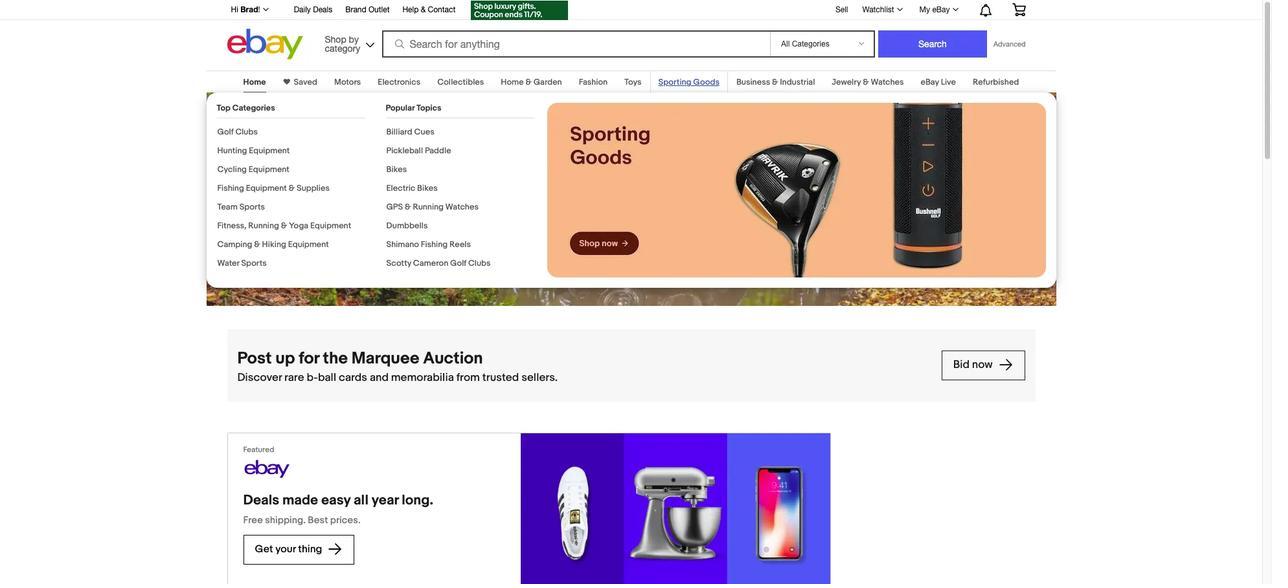 Task type: vqa. For each thing, say whether or not it's contained in the screenshot.
Sports for Team Sports
yes



Task type: describe. For each thing, give the bounding box(es) containing it.
& down the adventures
[[289, 183, 295, 194]]

brand outlet
[[345, 5, 390, 14]]

daily deals link
[[294, 3, 332, 17]]

fashion link
[[579, 77, 608, 87]]

best
[[308, 515, 328, 527]]

atv
[[331, 102, 377, 133]]

cycling equipment
[[217, 165, 289, 175]]

deals inside deals made easy all year long. free shipping. best prices.
[[243, 493, 279, 510]]

sporting goods
[[659, 77, 720, 87]]

dumbbells link
[[386, 221, 428, 231]]

gps & running watches link
[[386, 202, 479, 212]]

sports for water sports
[[241, 258, 267, 269]]

with
[[324, 169, 346, 183]]

the
[[323, 349, 348, 369]]

brad
[[240, 5, 258, 14]]

fishing inside popular topics element
[[421, 240, 448, 250]]

& for business & industrial
[[772, 77, 778, 87]]

b-
[[307, 372, 318, 385]]

bid now link
[[942, 351, 1025, 381]]

more.
[[250, 183, 281, 197]]

your for atv
[[276, 102, 326, 133]]

camping & hiking equipment link
[[217, 240, 329, 250]]

business & industrial
[[736, 77, 815, 87]]

deals made easy all year long. free shipping. best prices.
[[243, 493, 433, 527]]

business
[[736, 77, 770, 87]]

top
[[217, 103, 230, 113]]

bikes link
[[386, 165, 407, 175]]

water sports link
[[217, 258, 267, 269]]

clubs inside top categories 'element'
[[235, 127, 258, 137]]

categories
[[232, 103, 275, 113]]

& for jewelry & watches
[[863, 77, 869, 87]]

yoga
[[289, 221, 308, 231]]

Search for anything text field
[[384, 32, 768, 56]]

from
[[456, 372, 480, 385]]

scotty cameron golf clubs
[[386, 258, 491, 269]]

scotty
[[386, 258, 411, 269]]

my ebay
[[920, 5, 950, 14]]

bags,
[[382, 169, 412, 183]]

pickleball paddle
[[386, 146, 451, 156]]

sports for team sports
[[239, 202, 265, 212]]

help
[[403, 5, 419, 14]]

live
[[941, 77, 956, 87]]

golf clubs
[[217, 127, 258, 137]]

topics
[[417, 103, 442, 113]]

team
[[217, 202, 238, 212]]

& for camping & hiking equipment
[[254, 240, 260, 250]]

explore now
[[239, 221, 303, 234]]

year
[[372, 493, 399, 510]]

clubs inside popular topics element
[[468, 258, 491, 269]]

golf clubs link
[[217, 127, 258, 137]]

cycling
[[217, 165, 247, 175]]

watchlist
[[863, 5, 894, 14]]

ball
[[318, 372, 336, 385]]

electric bikes link
[[386, 183, 438, 194]]

your for thing
[[275, 544, 296, 556]]

0 vertical spatial watches
[[871, 77, 904, 87]]

running inside popular topics element
[[413, 202, 444, 212]]

by
[[349, 34, 359, 44]]

ebay inside my ebay link
[[932, 5, 950, 14]]

1 horizontal spatial bikes
[[417, 183, 438, 194]]

motors
[[334, 77, 361, 87]]

sporting
[[659, 77, 692, 87]]

for
[[299, 349, 319, 369]]

sporting goods link
[[659, 77, 720, 87]]

get for atv
[[227, 102, 270, 133]]

begin
[[227, 169, 258, 183]]

jewelry & watches link
[[832, 77, 904, 87]]

water sports
[[217, 258, 267, 269]]

watches inside popular topics element
[[446, 202, 479, 212]]

now for explore
[[279, 221, 300, 234]]

equipment right "yoga"
[[310, 221, 351, 231]]

tires,
[[415, 169, 442, 183]]

jewelry & watches
[[832, 77, 904, 87]]

daily
[[294, 5, 311, 14]]

get your atv or utv kitted out begin adventures with cargo bags, tires, and more.
[[227, 102, 442, 197]]

billiard cues
[[386, 127, 435, 137]]

free
[[243, 515, 263, 527]]

advanced
[[994, 40, 1026, 48]]

home & garden link
[[501, 77, 562, 87]]

shop
[[325, 34, 346, 44]]

hunting
[[217, 146, 247, 156]]

garden
[[534, 77, 562, 87]]

trusted
[[482, 372, 519, 385]]

brand
[[345, 5, 366, 14]]

explore
[[239, 221, 277, 234]]

featured
[[243, 446, 274, 455]]

team sports link
[[217, 202, 265, 212]]

get your atv or utv kitted out main content
[[0, 63, 1263, 585]]

pickleball paddle link
[[386, 146, 451, 156]]

and inside get your atv or utv kitted out begin adventures with cargo bags, tires, and more.
[[227, 183, 247, 197]]

prices.
[[330, 515, 361, 527]]

get for thing
[[255, 544, 273, 556]]

& for help & contact
[[421, 5, 426, 14]]

gps
[[386, 202, 403, 212]]

cameron
[[413, 258, 448, 269]]

equipment for cycling
[[249, 165, 289, 175]]

shimano fishing reels
[[386, 240, 471, 250]]

shop by category banner
[[224, 0, 1035, 63]]

refurbished
[[973, 77, 1019, 87]]

hunting equipment link
[[217, 146, 290, 156]]

up
[[275, 349, 295, 369]]

rare
[[284, 372, 304, 385]]

cards
[[339, 372, 367, 385]]



Task type: locate. For each thing, give the bounding box(es) containing it.
0 vertical spatial golf
[[217, 127, 234, 137]]

now up hiking
[[279, 221, 300, 234]]

0 horizontal spatial golf
[[217, 127, 234, 137]]

& left "yoga"
[[281, 221, 287, 231]]

scotty cameron golf clubs link
[[386, 258, 491, 269]]

and
[[227, 183, 247, 197], [370, 372, 389, 385]]

golf down the reels
[[450, 258, 466, 269]]

& right jewelry
[[863, 77, 869, 87]]

water
[[217, 258, 239, 269]]

gps & running watches
[[386, 202, 479, 212]]

0 horizontal spatial home
[[243, 77, 266, 87]]

bikes down tires,
[[417, 183, 438, 194]]

0 horizontal spatial now
[[279, 221, 300, 234]]

bikes up electric
[[386, 165, 407, 175]]

shimano fishing reels link
[[386, 240, 471, 250]]

reels
[[450, 240, 471, 250]]

ebay
[[932, 5, 950, 14], [921, 77, 939, 87]]

hi
[[231, 5, 238, 14]]

advanced link
[[987, 31, 1032, 57]]

and down marquee
[[370, 372, 389, 385]]

sell link
[[830, 5, 854, 14]]

1 vertical spatial sports
[[241, 258, 267, 269]]

clubs
[[235, 127, 258, 137], [468, 258, 491, 269]]

equipment up fishing equipment & supplies link
[[249, 165, 289, 175]]

deals right "daily"
[[313, 5, 332, 14]]

0 horizontal spatial watches
[[446, 202, 479, 212]]

!
[[258, 5, 260, 14]]

ebay left live
[[921, 77, 939, 87]]

get inside get your atv or utv kitted out begin adventures with cargo bags, tires, and more.
[[227, 102, 270, 133]]

& left hiking
[[254, 240, 260, 250]]

0 horizontal spatial fishing
[[217, 183, 244, 194]]

1 vertical spatial ebay
[[921, 77, 939, 87]]

1 horizontal spatial now
[[972, 359, 993, 372]]

fitness, running & yoga equipment link
[[217, 221, 351, 231]]

now right bid
[[972, 359, 993, 372]]

0 vertical spatial deals
[[313, 5, 332, 14]]

billiard cues link
[[386, 127, 435, 137]]

& for gps & running watches
[[405, 202, 411, 212]]

toys link
[[625, 77, 642, 87]]

and down begin
[[227, 183, 247, 197]]

goods
[[693, 77, 720, 87]]

1 your from the top
[[276, 102, 326, 133]]

sporting goods - shop now image
[[547, 103, 1046, 278]]

daily deals
[[294, 5, 332, 14]]

equipment for fishing
[[246, 183, 287, 194]]

team sports
[[217, 202, 265, 212]]

golf up hunting
[[217, 127, 234, 137]]

fishing up cameron
[[421, 240, 448, 250]]

popular topics element
[[386, 103, 534, 277]]

home up categories
[[243, 77, 266, 87]]

0 horizontal spatial running
[[248, 221, 279, 231]]

& left garden
[[526, 77, 532, 87]]

post up for the marquee auction link
[[237, 349, 931, 370]]

watches up the reels
[[446, 202, 479, 212]]

paddle
[[425, 146, 451, 156]]

fishing equipment & supplies link
[[217, 183, 330, 194]]

0 vertical spatial and
[[227, 183, 247, 197]]

1 vertical spatial and
[[370, 372, 389, 385]]

deals inside daily deals link
[[313, 5, 332, 14]]

running inside top categories 'element'
[[248, 221, 279, 231]]

help & contact
[[403, 5, 456, 14]]

shimano
[[386, 240, 419, 250]]

golf inside popular topics element
[[450, 258, 466, 269]]

your inside get your atv or utv kitted out begin adventures with cargo bags, tires, and more.
[[276, 102, 326, 133]]

fishing inside top categories 'element'
[[217, 183, 244, 194]]

saved link
[[290, 77, 317, 87]]

1 horizontal spatial fishing
[[421, 240, 448, 250]]

my
[[920, 5, 930, 14]]

0 horizontal spatial deals
[[243, 493, 279, 510]]

clubs up hunting equipment link
[[235, 127, 258, 137]]

fishing down begin
[[217, 183, 244, 194]]

billiard
[[386, 127, 412, 137]]

shop by category
[[325, 34, 360, 53]]

ebay live
[[921, 77, 956, 87]]

0 horizontal spatial clubs
[[235, 127, 258, 137]]

equipment for hunting
[[249, 146, 290, 156]]

saved
[[294, 77, 317, 87]]

made
[[282, 493, 318, 510]]

and inside 'post up for the marquee auction discover rare b-ball cards and memorabilia from trusted sellers.'
[[370, 372, 389, 385]]

1 horizontal spatial golf
[[450, 258, 466, 269]]

2 your from the top
[[275, 544, 296, 556]]

motors link
[[334, 77, 361, 87]]

equipment up cycling equipment link
[[249, 146, 290, 156]]

hiking
[[262, 240, 286, 250]]

0 horizontal spatial bikes
[[386, 165, 407, 175]]

sports
[[239, 202, 265, 212], [241, 258, 267, 269]]

0 vertical spatial bikes
[[386, 165, 407, 175]]

get the coupon image
[[471, 1, 568, 20]]

1 vertical spatial get
[[255, 544, 273, 556]]

1 vertical spatial golf
[[450, 258, 466, 269]]

popular topics
[[386, 103, 442, 113]]

all
[[354, 493, 369, 510]]

my ebay link
[[912, 2, 964, 17]]

get
[[227, 102, 270, 133], [255, 544, 273, 556]]

discover
[[237, 372, 282, 385]]

shop by category button
[[319, 29, 377, 57]]

& right help
[[421, 5, 426, 14]]

home for home & garden
[[501, 77, 524, 87]]

running down electric bikes
[[413, 202, 444, 212]]

0 vertical spatial running
[[413, 202, 444, 212]]

supplies
[[297, 183, 330, 194]]

shipping.
[[265, 515, 306, 527]]

popular
[[386, 103, 415, 113]]

0 vertical spatial now
[[279, 221, 300, 234]]

1 horizontal spatial clubs
[[468, 258, 491, 269]]

outlet
[[369, 5, 390, 14]]

1 horizontal spatial home
[[501, 77, 524, 87]]

electronics link
[[378, 77, 421, 87]]

0 vertical spatial get
[[227, 102, 270, 133]]

fitness,
[[217, 221, 246, 231]]

out
[[354, 133, 392, 163]]

post up for the marquee auction discover rare b-ball cards and memorabilia from trusted sellers.
[[237, 349, 558, 385]]

hunting equipment
[[217, 146, 290, 156]]

1 vertical spatial bikes
[[417, 183, 438, 194]]

pickleball
[[386, 146, 423, 156]]

get your thing
[[255, 544, 325, 556]]

1 vertical spatial now
[[972, 359, 993, 372]]

toys
[[625, 77, 642, 87]]

kitted
[[280, 133, 348, 163]]

home left garden
[[501, 77, 524, 87]]

deals
[[313, 5, 332, 14], [243, 493, 279, 510]]

sports up explore
[[239, 202, 265, 212]]

brand outlet link
[[345, 3, 390, 17]]

bikes
[[386, 165, 407, 175], [417, 183, 438, 194]]

industrial
[[780, 77, 815, 87]]

1 horizontal spatial watches
[[871, 77, 904, 87]]

sports right water
[[241, 258, 267, 269]]

now for bid
[[972, 359, 993, 372]]

equipment down "yoga"
[[288, 240, 329, 250]]

equipment down cycling equipment link
[[246, 183, 287, 194]]

fishing
[[217, 183, 244, 194], [421, 240, 448, 250]]

deals up "free"
[[243, 493, 279, 510]]

ebay right my
[[932, 5, 950, 14]]

1 vertical spatial clubs
[[468, 258, 491, 269]]

hi brad !
[[231, 5, 260, 14]]

None submit
[[878, 30, 987, 58]]

clubs down the reels
[[468, 258, 491, 269]]

0 vertical spatial your
[[276, 102, 326, 133]]

home for home
[[243, 77, 266, 87]]

1 vertical spatial deals
[[243, 493, 279, 510]]

2 home from the left
[[501, 77, 524, 87]]

1 horizontal spatial and
[[370, 372, 389, 385]]

camping & hiking equipment
[[217, 240, 329, 250]]

fitness, running & yoga equipment
[[217, 221, 351, 231]]

1 vertical spatial your
[[275, 544, 296, 556]]

& for home & garden
[[526, 77, 532, 87]]

0 vertical spatial clubs
[[235, 127, 258, 137]]

golf inside top categories 'element'
[[217, 127, 234, 137]]

account navigation
[[224, 0, 1035, 22]]

0 vertical spatial fishing
[[217, 183, 244, 194]]

your left thing
[[275, 544, 296, 556]]

& inside popular topics element
[[405, 202, 411, 212]]

jewelry
[[832, 77, 861, 87]]

1 horizontal spatial deals
[[313, 5, 332, 14]]

refurbished link
[[973, 77, 1019, 87]]

your shopping cart image
[[1012, 3, 1026, 16]]

0 horizontal spatial and
[[227, 183, 247, 197]]

cycling equipment link
[[217, 165, 289, 175]]

1 vertical spatial running
[[248, 221, 279, 231]]

& right business
[[772, 77, 778, 87]]

dumbbells
[[386, 221, 428, 231]]

0 vertical spatial sports
[[239, 202, 265, 212]]

now
[[279, 221, 300, 234], [972, 359, 993, 372]]

top categories element
[[217, 103, 365, 277]]

& inside account navigation
[[421, 5, 426, 14]]

1 home from the left
[[243, 77, 266, 87]]

electronics
[[378, 77, 421, 87]]

contact
[[428, 5, 456, 14]]

watches right jewelry
[[871, 77, 904, 87]]

1 vertical spatial fishing
[[421, 240, 448, 250]]

camping
[[217, 240, 252, 250]]

& right gps
[[405, 202, 411, 212]]

1 vertical spatial watches
[[446, 202, 479, 212]]

0 vertical spatial ebay
[[932, 5, 950, 14]]

or
[[383, 102, 405, 133]]

running up camping & hiking equipment
[[248, 221, 279, 231]]

sell
[[836, 5, 848, 14]]

none submit inside shop by category banner
[[878, 30, 987, 58]]

golf
[[217, 127, 234, 137], [450, 258, 466, 269]]

marquee
[[352, 349, 419, 369]]

1 horizontal spatial running
[[413, 202, 444, 212]]

your down saved link
[[276, 102, 326, 133]]

ebay inside get your atv or utv kitted out main content
[[921, 77, 939, 87]]

category
[[325, 43, 360, 53]]

fishing equipment & supplies
[[217, 183, 330, 194]]



